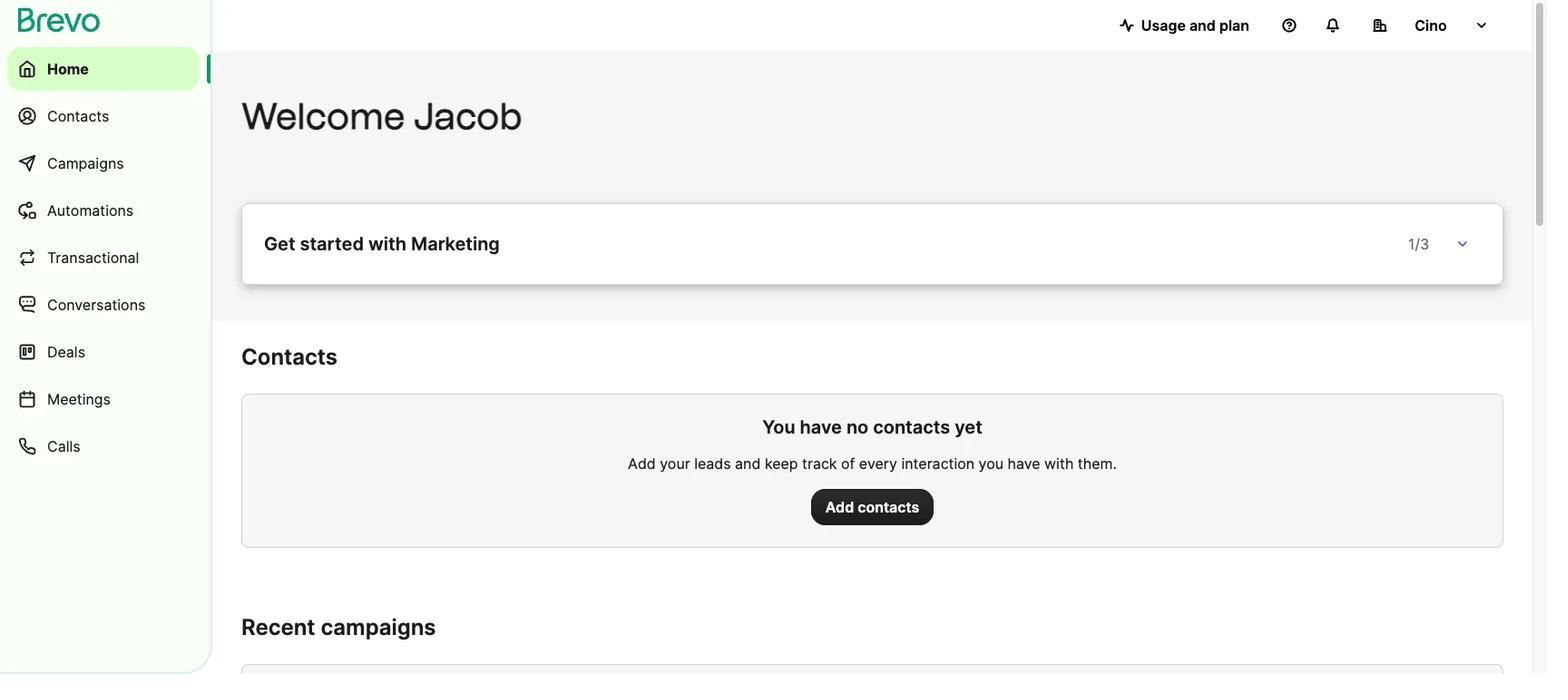 Task type: describe. For each thing, give the bounding box(es) containing it.
welcome jacob
[[241, 94, 523, 138]]

and inside button
[[1190, 16, 1216, 34]]

contacts inside button
[[858, 498, 920, 516]]

cino
[[1415, 16, 1447, 34]]

1 vertical spatial contacts
[[241, 344, 338, 370]]

conversations
[[47, 296, 146, 314]]

1 vertical spatial have
[[1008, 455, 1041, 473]]

calls link
[[7, 425, 200, 468]]

started
[[300, 233, 364, 255]]

recent
[[241, 614, 315, 641]]

1 vertical spatial and
[[735, 455, 761, 473]]

them.
[[1078, 455, 1117, 473]]

plan
[[1220, 16, 1250, 34]]

meetings link
[[7, 378, 200, 421]]

keep
[[765, 455, 798, 473]]

deals link
[[7, 330, 200, 374]]

/
[[1415, 235, 1421, 253]]

add for add your leads and keep track of every interaction you have with them.
[[628, 455, 656, 473]]

your
[[660, 455, 690, 473]]

meetings
[[47, 390, 111, 408]]

contacts link
[[7, 94, 200, 138]]

of
[[841, 455, 855, 473]]

welcome
[[241, 94, 405, 138]]

transactional
[[47, 249, 139, 267]]

3
[[1421, 235, 1430, 253]]

get
[[264, 233, 295, 255]]

campaigns
[[47, 154, 124, 172]]

calls
[[47, 437, 80, 456]]

yet
[[955, 417, 983, 438]]

get started with marketing
[[264, 233, 500, 255]]

track
[[802, 455, 837, 473]]

every
[[859, 455, 898, 473]]



Task type: locate. For each thing, give the bounding box(es) containing it.
campaigns link
[[7, 142, 200, 185]]

0 vertical spatial and
[[1190, 16, 1216, 34]]

transactional link
[[7, 236, 200, 280]]

with left the 'them.'
[[1045, 455, 1074, 473]]

add your leads and keep track of every interaction you have with them.
[[628, 455, 1117, 473]]

contacts down every
[[858, 498, 920, 516]]

automations
[[47, 201, 134, 220]]

you
[[763, 417, 796, 438]]

marketing
[[411, 233, 500, 255]]

usage and plan button
[[1105, 7, 1264, 44]]

0 vertical spatial add
[[628, 455, 656, 473]]

jacob
[[414, 94, 523, 138]]

you
[[979, 455, 1004, 473]]

add down of
[[826, 498, 854, 516]]

0 vertical spatial with
[[369, 233, 407, 255]]

0 horizontal spatial have
[[800, 417, 842, 438]]

add left your at the bottom
[[628, 455, 656, 473]]

automations link
[[7, 189, 200, 232]]

1 / 3
[[1409, 235, 1430, 253]]

and left keep
[[735, 455, 761, 473]]

contacts up interaction
[[873, 417, 950, 438]]

add contacts
[[826, 498, 920, 516]]

have up the track
[[800, 417, 842, 438]]

conversations link
[[7, 283, 200, 327]]

contacts
[[873, 417, 950, 438], [858, 498, 920, 516]]

leads
[[694, 455, 731, 473]]

add contacts button
[[811, 489, 934, 526]]

usage and plan
[[1142, 16, 1250, 34]]

add for add contacts
[[826, 498, 854, 516]]

0 vertical spatial contacts
[[873, 417, 950, 438]]

1 horizontal spatial add
[[826, 498, 854, 516]]

and left plan
[[1190, 16, 1216, 34]]

usage
[[1142, 16, 1186, 34]]

have right you
[[1008, 455, 1041, 473]]

1 vertical spatial add
[[826, 498, 854, 516]]

contacts
[[47, 107, 109, 125], [241, 344, 338, 370]]

no
[[847, 417, 869, 438]]

you have no contacts yet
[[763, 417, 983, 438]]

1 horizontal spatial contacts
[[241, 344, 338, 370]]

home
[[47, 60, 89, 78]]

have
[[800, 417, 842, 438], [1008, 455, 1041, 473]]

campaigns
[[321, 614, 436, 641]]

with
[[369, 233, 407, 255], [1045, 455, 1074, 473]]

0 horizontal spatial contacts
[[47, 107, 109, 125]]

1 vertical spatial contacts
[[858, 498, 920, 516]]

0 horizontal spatial with
[[369, 233, 407, 255]]

0 horizontal spatial add
[[628, 455, 656, 473]]

0 horizontal spatial and
[[735, 455, 761, 473]]

deals
[[47, 343, 85, 361]]

recent campaigns
[[241, 614, 436, 641]]

add
[[628, 455, 656, 473], [826, 498, 854, 516]]

interaction
[[902, 455, 975, 473]]

home link
[[7, 47, 200, 91]]

1 horizontal spatial have
[[1008, 455, 1041, 473]]

1 horizontal spatial and
[[1190, 16, 1216, 34]]

0 vertical spatial have
[[800, 417, 842, 438]]

and
[[1190, 16, 1216, 34], [735, 455, 761, 473]]

cino button
[[1359, 7, 1504, 44]]

1
[[1409, 235, 1415, 253]]

with right started on the left top of page
[[369, 233, 407, 255]]

add inside button
[[826, 498, 854, 516]]

0 vertical spatial contacts
[[47, 107, 109, 125]]

1 horizontal spatial with
[[1045, 455, 1074, 473]]

1 vertical spatial with
[[1045, 455, 1074, 473]]



Task type: vqa. For each thing, say whether or not it's contained in the screenshot.
and
yes



